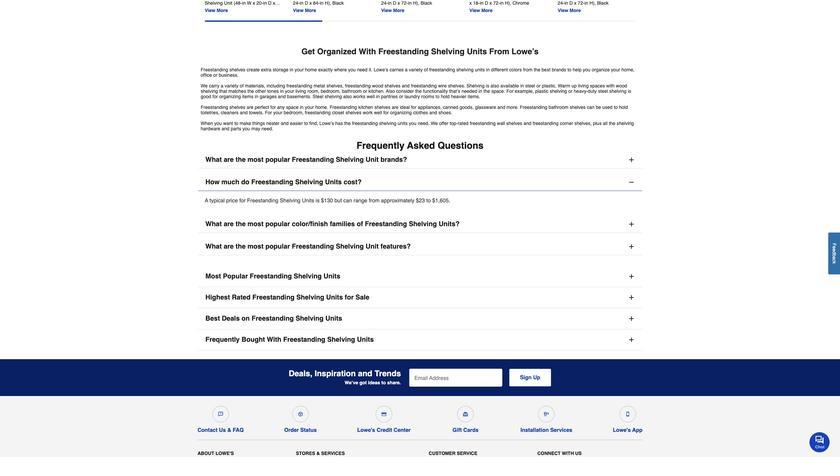 Task type: vqa. For each thing, say whether or not it's contained in the screenshot.
the of within Anyone currently serving in or who's a veteran of the US Army, US Marine Corps, US Navy, US Air Force, US Coast Guard, US Space Force, National Oceanic and Atmospheric Administration (NOAA), US Public Health Service Commissioned Corps (USPHS) or National Guard.
no



Task type: locate. For each thing, give the bounding box(es) containing it.
plus image for frequently bought with freestanding shelving units
[[628, 337, 635, 344]]

credit card image
[[382, 412, 386, 417]]

order
[[284, 428, 299, 434]]

0 vertical spatial bathroom
[[342, 89, 362, 94]]

view for 2nd view more link from the left
[[293, 8, 304, 13]]

3 view more from the left
[[381, 8, 405, 13]]

a right carries
[[405, 67, 408, 73]]

bedroom, right room,
[[321, 89, 341, 94]]

shelves
[[230, 67, 245, 73], [385, 83, 401, 89], [230, 105, 245, 110], [375, 105, 391, 110], [570, 105, 586, 110], [346, 110, 362, 115], [507, 121, 523, 126]]

1 horizontal spatial lowe's
[[374, 67, 388, 73]]

frequently for frequently asked questions
[[357, 140, 405, 151]]

range
[[354, 198, 367, 204]]

installation services
[[521, 428, 573, 434]]

units down ideal
[[398, 121, 408, 126]]

with right bought
[[267, 336, 281, 344]]

1 vertical spatial bathroom
[[549, 105, 569, 110]]

shelves, left plus
[[575, 121, 592, 126]]

0 vertical spatial plus image
[[628, 157, 635, 163]]

2 most from the top
[[248, 220, 264, 228]]

1 plus image from the top
[[628, 157, 635, 163]]

in right space
[[300, 105, 304, 110]]

popular up how much do freestanding shelving units cost? on the left of the page
[[266, 156, 290, 164]]

organizing inside freestanding shelves are perfect for any space in your home. freestanding kitchen shelves are ideal for appliances, canned goods, glassware and more. freestanding bathroom shelves can be used to hold toiletries, cleaners and towels. for your bedroom, freestanding closet shelves work well for organizing clothes and shoes.
[[390, 110, 412, 115]]

shelving inside freestanding shelves create extra storage in your home exactly where you need it. lowe's carries a variety of freestanding shelving units in different colors from the best brands to help you organize your home, office or business.
[[457, 67, 474, 73]]

shoes.
[[439, 110, 453, 115]]

5 view from the left
[[558, 8, 569, 13]]

2 vertical spatial what
[[206, 243, 222, 251]]

is left $130
[[316, 198, 320, 204]]

4 plus image from the top
[[628, 295, 635, 301]]

typical
[[210, 198, 225, 204]]

plus image inside most popular freestanding shelving units button
[[628, 273, 635, 280]]

lowe's for lowe's credit center
[[357, 428, 375, 434]]

well
[[367, 94, 375, 99], [374, 110, 382, 115]]

2 view more button from the left
[[293, 7, 316, 14]]

the
[[534, 67, 541, 73], [248, 89, 254, 94], [415, 89, 422, 94], [484, 89, 490, 94], [344, 121, 351, 126], [609, 121, 616, 126], [236, 156, 246, 164], [236, 220, 246, 228], [236, 243, 246, 251]]

units
[[467, 47, 487, 56], [325, 179, 342, 186], [302, 198, 314, 204], [324, 273, 340, 281], [326, 294, 343, 302], [326, 315, 342, 323], [357, 336, 374, 344]]

organizing
[[219, 94, 241, 99], [390, 110, 412, 115]]

1 horizontal spatial can
[[587, 105, 595, 110]]

5 more from the left
[[570, 8, 581, 13]]

& right us
[[227, 428, 231, 434]]

contact us & faq link
[[198, 404, 244, 434]]

variety inside freestanding shelves create extra storage in your home exactly where you need it. lowe's carries a variety of freestanding shelving units in different colors from the best brands to help you organize your home, office or business.
[[409, 67, 423, 73]]

1 vertical spatial for
[[265, 110, 272, 115]]

colors
[[510, 67, 522, 73]]

2 more from the left
[[305, 8, 316, 13]]

frequently inside button
[[206, 336, 240, 344]]

for right 'space.'
[[507, 89, 514, 94]]

for up neater
[[265, 110, 272, 115]]

plus image for sale
[[628, 295, 635, 301]]

plus image inside what are the most popular freestanding shelving unit brands? button
[[628, 157, 635, 163]]

4 view from the left
[[470, 8, 480, 13]]

you
[[348, 67, 356, 73], [583, 67, 591, 73], [214, 121, 222, 126], [409, 121, 417, 126], [243, 126, 250, 132]]

minus image
[[628, 179, 635, 186]]

toiletries,
[[201, 110, 220, 115]]

1 unit from the top
[[366, 156, 379, 164]]

mobile image
[[626, 412, 630, 417]]

also
[[491, 83, 499, 89], [343, 94, 352, 99]]

1 vertical spatial organizing
[[390, 110, 412, 115]]

shelving inside highest rated freestanding shelving units for sale button
[[296, 294, 324, 302]]

the right consider at the top of the page
[[415, 89, 422, 94]]

0 vertical spatial units
[[475, 67, 485, 73]]

popular for what are the most popular freestanding shelving unit brands?
[[266, 156, 290, 164]]

view for fifth view more link from left
[[558, 8, 569, 13]]

1 horizontal spatial with
[[359, 47, 376, 56]]

0 horizontal spatial with
[[267, 336, 281, 344]]

1 horizontal spatial organizing
[[390, 110, 412, 115]]

3 view more button from the left
[[381, 7, 405, 14]]

1 horizontal spatial frequently
[[357, 140, 405, 151]]

0 vertical spatial lowe's
[[512, 47, 539, 56]]

wire
[[438, 83, 447, 89]]

may
[[251, 126, 260, 132]]

with for bought
[[267, 336, 281, 344]]

for inside we carry a variety of materials, including freestanding metal shelves, freestanding wood shelves and freestanding wire shelves. shelving is also available in steel or plastic. warm up living spaces with wood shelving that matches the other tones in your living room, bedroom, bathroom or kitchen. also consider the functionality that's needed in the space. for example, plastic shelving or heavy-duty steel shelving is good for organizing items in garages and basements. steel shelving also works well in pantries or laundry rooms to hold heavier items.
[[507, 89, 514, 94]]

2 horizontal spatial lowe's
[[613, 428, 631, 434]]

0 vertical spatial unit
[[366, 156, 379, 164]]

1 horizontal spatial variety
[[409, 67, 423, 73]]

more for view more button related to fourth view more link from left
[[482, 8, 493, 13]]

up
[[572, 83, 577, 89]]

are for what are the most popular freestanding shelving unit features?
[[224, 243, 234, 251]]

hold down wire
[[441, 94, 450, 99]]

1 vertical spatial can
[[344, 198, 352, 204]]

3 view more link from the left
[[381, 0, 459, 14]]

0 horizontal spatial &
[[227, 428, 231, 434]]

shelving
[[457, 67, 474, 73], [201, 89, 218, 94], [550, 89, 567, 94], [610, 89, 627, 94], [325, 94, 342, 99], [379, 121, 397, 126], [617, 121, 634, 126]]

installation services link
[[521, 404, 573, 434]]

1 plus image from the top
[[628, 221, 635, 228]]

sale
[[356, 294, 370, 302]]

you right the 'help'
[[583, 67, 591, 73]]

shelving inside what are the most popular color/finish families of freestanding shelving units? button
[[409, 220, 437, 228]]

0 vertical spatial for
[[507, 89, 514, 94]]

5 view more button from the left
[[558, 7, 581, 14]]

in right storage
[[290, 67, 294, 73]]

1 most from the top
[[248, 156, 264, 164]]

highest
[[206, 294, 230, 302]]

1 vertical spatial we
[[431, 121, 438, 126]]

shelves, right the metal
[[327, 83, 344, 89]]

plus image inside the frequently bought with freestanding shelving units button
[[628, 337, 635, 344]]

need. down clothes
[[418, 121, 430, 126]]

2 what from the top
[[206, 220, 222, 228]]

the left the best
[[534, 67, 541, 73]]

d
[[832, 252, 837, 254]]

0 vertical spatial organizing
[[219, 94, 241, 99]]

clothes
[[413, 110, 428, 115]]

it.
[[369, 67, 373, 73]]

hardware
[[201, 126, 220, 132]]

well right works
[[367, 94, 375, 99]]

for inside freestanding shelves are perfect for any space in your home. freestanding kitchen shelves are ideal for appliances, canned goods, glassware and more. freestanding bathroom shelves can be used to hold toiletries, cleaners and towels. for your bedroom, freestanding closet shelves work well for organizing clothes and shoes.
[[265, 110, 272, 115]]

in
[[290, 67, 294, 73], [486, 67, 490, 73], [521, 83, 524, 89], [280, 89, 284, 94], [479, 89, 482, 94], [255, 94, 259, 99], [376, 94, 380, 99], [300, 105, 304, 110]]

& right stores
[[317, 451, 320, 457]]

3 most from the top
[[248, 243, 264, 251]]

1 vertical spatial frequently
[[206, 336, 240, 344]]

cost?
[[344, 179, 362, 186]]

trends
[[375, 370, 401, 379]]

1 vertical spatial plus image
[[628, 337, 635, 344]]

2 unit from the top
[[366, 243, 379, 251]]

variety down business.
[[225, 83, 239, 89]]

wood left also
[[372, 83, 384, 89]]

unit left brands?
[[366, 156, 379, 164]]

more for view more button for 5th view more link from right
[[217, 8, 228, 13]]

living left room,
[[296, 89, 306, 94]]

1 horizontal spatial bedroom,
[[321, 89, 341, 94]]

0 vertical spatial services
[[551, 428, 573, 434]]

1 horizontal spatial shelves,
[[575, 121, 592, 126]]

0 horizontal spatial we
[[201, 83, 208, 89]]

organizing inside we carry a variety of materials, including freestanding metal shelves, freestanding wood shelves and freestanding wire shelves. shelving is also available in steel or plastic. warm up living spaces with wood shelving that matches the other tones in your living room, bedroom, bathroom or kitchen. also consider the functionality that's needed in the space. for example, plastic shelving or heavy-duty steel shelving is good for organizing items in garages and basements. steel shelving also works well in pantries or laundry rooms to hold heavier items.
[[219, 94, 241, 99]]

when you want to make things neater and easier to find, lowe's has the freestanding shelving units you need. we offer top-rated freestanding wall shelves and freestanding corner shelves, plus all the shelving hardware and parts you may need.
[[201, 121, 634, 132]]

your left home.
[[305, 105, 314, 110]]

1 vertical spatial of
[[240, 83, 244, 89]]

3 plus image from the top
[[628, 273, 635, 280]]

units inside freestanding shelves create extra storage in your home exactly where you need it. lowe's carries a variety of freestanding shelving units in different colors from the best brands to help you organize your home, office or business.
[[475, 67, 485, 73]]

0 horizontal spatial for
[[265, 110, 272, 115]]

0 horizontal spatial living
[[296, 89, 306, 94]]

to inside we carry a variety of materials, including freestanding metal shelves, freestanding wood shelves and freestanding wire shelves. shelving is also available in steel or plastic. warm up living spaces with wood shelving that matches the other tones in your living room, bedroom, bathroom or kitchen. also consider the functionality that's needed in the space. for example, plastic shelving or heavy-duty steel shelving is good for organizing items in garages and basements. steel shelving also works well in pantries or laundry rooms to hold heavier items.
[[436, 94, 440, 99]]

we carry a variety of materials, including freestanding metal shelves, freestanding wood shelves and freestanding wire shelves. shelving is also available in steel or plastic. warm up living spaces with wood shelving that matches the other tones in your living room, bedroom, bathroom or kitchen. also consider the functionality that's needed in the space. for example, plastic shelving or heavy-duty steel shelving is good for organizing items in garages and basements. steel shelving also works well in pantries or laundry rooms to hold heavier items.
[[201, 83, 632, 99]]

4 more from the left
[[482, 8, 493, 13]]

plus image for what are the most popular freestanding shelving unit brands?
[[628, 157, 635, 163]]

organized
[[317, 47, 357, 56]]

to inside freestanding shelves are perfect for any space in your home. freestanding kitchen shelves are ideal for appliances, canned goods, glassware and more. freestanding bathroom shelves can be used to hold toiletries, cleaners and towels. for your bedroom, freestanding closet shelves work well for organizing clothes and shoes.
[[614, 105, 618, 110]]

center
[[394, 428, 411, 434]]

are down price
[[224, 220, 234, 228]]

rated
[[232, 294, 251, 302]]

pickup image
[[298, 412, 303, 417]]

unit for features?
[[366, 243, 379, 251]]

what
[[206, 156, 222, 164], [206, 220, 222, 228], [206, 243, 222, 251]]

1 horizontal spatial bathroom
[[549, 105, 569, 110]]

freestanding down glassware
[[470, 121, 496, 126]]

1 vertical spatial hold
[[619, 105, 628, 110]]

us
[[575, 451, 582, 457]]

plus image for families
[[628, 221, 635, 228]]

1 horizontal spatial units
[[475, 67, 485, 73]]

you left may
[[243, 126, 250, 132]]

can
[[587, 105, 595, 110], [344, 198, 352, 204]]

$1,605.
[[433, 198, 450, 204]]

used
[[603, 105, 613, 110]]

plastic.
[[542, 83, 557, 89]]

closet
[[332, 110, 344, 115]]

and up got
[[358, 370, 373, 379]]

from right colors
[[523, 67, 533, 73]]

most
[[206, 273, 221, 281]]

bedroom, up easier
[[284, 110, 304, 115]]

with
[[359, 47, 376, 56], [267, 336, 281, 344]]

lowe's for lowe's app
[[613, 428, 631, 434]]

2 horizontal spatial of
[[424, 67, 428, 73]]

in right needed
[[479, 89, 482, 94]]

3 what from the top
[[206, 243, 222, 251]]

can left be
[[587, 105, 595, 110]]

shelves.
[[448, 83, 465, 89]]

consider
[[396, 89, 414, 94]]

1 view from the left
[[205, 8, 215, 13]]

we
[[201, 83, 208, 89], [431, 121, 438, 126]]

e up d
[[832, 246, 837, 249]]

services right stores
[[321, 451, 345, 457]]

space.
[[492, 89, 505, 94]]

bathroom up kitchen
[[342, 89, 362, 94]]

your up space
[[285, 89, 294, 94]]

plus image
[[628, 157, 635, 163], [628, 337, 635, 344]]

organizing left clothes
[[390, 110, 412, 115]]

a
[[405, 67, 408, 73], [221, 83, 223, 89], [832, 257, 837, 259]]

1 vertical spatial with
[[267, 336, 281, 344]]

0 horizontal spatial a
[[221, 83, 223, 89]]

neater
[[266, 121, 280, 126]]

2 view more from the left
[[293, 8, 316, 13]]

can inside freestanding shelves are perfect for any space in your home. freestanding kitchen shelves are ideal for appliances, canned goods, glassware and more. freestanding bathroom shelves can be used to hold toiletries, cleaners and towels. for your bedroom, freestanding closet shelves work well for organizing clothes and shoes.
[[587, 105, 595, 110]]

2 view from the left
[[293, 8, 304, 13]]

services up connect with us
[[551, 428, 573, 434]]

from
[[489, 47, 510, 56]]

freestanding inside freestanding shelves create extra storage in your home exactly where you need it. lowe's carries a variety of freestanding shelving units in different colors from the best brands to help you organize your home, office or business.
[[201, 67, 228, 73]]

plus image inside highest rated freestanding shelving units for sale button
[[628, 295, 635, 301]]

2 vertical spatial lowe's
[[320, 121, 334, 126]]

1 horizontal spatial &
[[317, 451, 320, 457]]

or
[[213, 73, 218, 78], [537, 83, 541, 89], [363, 89, 367, 94], [569, 89, 573, 94], [399, 94, 403, 99]]

wood right with
[[616, 83, 627, 89]]

frequently asked questions
[[357, 140, 484, 151]]

bathroom
[[342, 89, 362, 94], [549, 105, 569, 110]]

much
[[222, 179, 239, 186]]

0 horizontal spatial frequently
[[206, 336, 240, 344]]

unit left features?
[[366, 243, 379, 251]]

0 horizontal spatial units
[[398, 121, 408, 126]]

got
[[360, 381, 367, 386]]

freestanding inside freestanding shelves are perfect for any space in your home. freestanding kitchen shelves are ideal for appliances, canned goods, glassware and more. freestanding bathroom shelves can be used to hold toiletries, cleaners and towels. for your bedroom, freestanding closet shelves work well for organizing clothes and shoes.
[[305, 110, 331, 115]]

1 view more button from the left
[[205, 7, 228, 14]]

1 vertical spatial unit
[[366, 243, 379, 251]]

for inside highest rated freestanding shelving units for sale button
[[345, 294, 354, 302]]

0 horizontal spatial organizing
[[219, 94, 241, 99]]

plus image inside what are the most popular color/finish families of freestanding shelving units? button
[[628, 221, 635, 228]]

shelving inside what are the most popular freestanding shelving unit brands? button
[[336, 156, 364, 164]]

for right the good
[[213, 94, 218, 99]]

a inside we carry a variety of materials, including freestanding metal shelves, freestanding wood shelves and freestanding wire shelves. shelving is also available in steel or plastic. warm up living spaces with wood shelving that matches the other tones in your living room, bedroom, bathroom or kitchen. also consider the functionality that's needed in the space. for example, plastic shelving or heavy-duty steel shelving is good for organizing items in garages and basements. steel shelving also works well in pantries or laundry rooms to hold heavier items.
[[221, 83, 223, 89]]

has
[[335, 121, 343, 126]]

plus image inside the what are the most popular freestanding shelving unit features? button
[[628, 244, 635, 250]]

the up do
[[236, 156, 246, 164]]

perfect
[[255, 105, 269, 110]]

we inside when you want to make things neater and easier to find, lowe's has the freestanding shelving units you need. we offer top-rated freestanding wall shelves and freestanding corner shelves, plus all the shelving hardware and parts you may need.
[[431, 121, 438, 126]]

0 vertical spatial most
[[248, 156, 264, 164]]

contact
[[198, 428, 218, 434]]

and
[[402, 83, 410, 89], [278, 94, 286, 99], [498, 105, 506, 110], [240, 110, 248, 115], [430, 110, 437, 115], [281, 121, 289, 126], [524, 121, 532, 126], [222, 126, 230, 132], [358, 370, 373, 379]]

units left different in the right top of the page
[[475, 67, 485, 73]]

0 vertical spatial can
[[587, 105, 595, 110]]

0 horizontal spatial of
[[240, 83, 244, 89]]

3 view from the left
[[381, 8, 392, 13]]

shelves,
[[327, 83, 344, 89], [575, 121, 592, 126]]

is left 'space.'
[[486, 83, 490, 89]]

shelves down pantries
[[375, 105, 391, 110]]

lowe's left app
[[613, 428, 631, 434]]

variety inside we carry a variety of materials, including freestanding metal shelves, freestanding wood shelves and freestanding wire shelves. shelving is also available in steel or plastic. warm up living spaces with wood shelving that matches the other tones in your living room, bedroom, bathroom or kitchen. also consider the functionality that's needed in the space. for example, plastic shelving or heavy-duty steel shelving is good for organizing items in garages and basements. steel shelving also works well in pantries or laundry rooms to hold heavier items.
[[225, 83, 239, 89]]

freestanding down work
[[352, 121, 378, 126]]

asked
[[407, 140, 435, 151]]

view
[[205, 8, 215, 13], [293, 8, 304, 13], [381, 8, 392, 13], [470, 8, 480, 13], [558, 8, 569, 13]]

also left available
[[491, 83, 499, 89]]

0 vertical spatial with
[[359, 47, 376, 56]]

view for third view more link from left
[[381, 8, 392, 13]]

2 vertical spatial popular
[[266, 243, 290, 251]]

metal
[[314, 83, 325, 89]]

1 horizontal spatial hold
[[619, 105, 628, 110]]

plus image inside "best deals on freestanding shelving units" button
[[628, 316, 635, 322]]

organizing up cleaners
[[219, 94, 241, 99]]

0 vertical spatial hold
[[441, 94, 450, 99]]

spaces
[[590, 83, 605, 89]]

or left laundry
[[399, 94, 403, 99]]

&
[[227, 428, 231, 434], [317, 451, 320, 457]]

price
[[226, 198, 238, 204]]

with up it.
[[359, 47, 376, 56]]

frequently bought with freestanding shelving units button
[[198, 330, 642, 351]]

hold inside we carry a variety of materials, including freestanding metal shelves, freestanding wood shelves and freestanding wire shelves. shelving is also available in steel or plastic. warm up living spaces with wood shelving that matches the other tones in your living room, bedroom, bathroom or kitchen. also consider the functionality that's needed in the space. for example, plastic shelving or heavy-duty steel shelving is good for organizing items in garages and basements. steel shelving also works well in pantries or laundry rooms to hold heavier items.
[[441, 94, 450, 99]]

create
[[247, 67, 260, 73]]

1 popular from the top
[[266, 156, 290, 164]]

0 horizontal spatial also
[[343, 94, 352, 99]]

5 plus image from the top
[[628, 316, 635, 322]]

lowe's inside freestanding shelves create extra storage in your home exactly where you need it. lowe's carries a variety of freestanding shelving units in different colors from the best brands to help you organize your home, office or business.
[[374, 67, 388, 73]]

popular up "most popular freestanding shelving units"
[[266, 243, 290, 251]]

3 more from the left
[[393, 8, 405, 13]]

0 horizontal spatial lowe's
[[320, 121, 334, 126]]

shelving
[[431, 47, 465, 56], [467, 83, 485, 89], [336, 156, 364, 164], [295, 179, 323, 186], [280, 198, 301, 204], [409, 220, 437, 228], [336, 243, 364, 251], [294, 273, 322, 281], [296, 294, 324, 302], [296, 315, 324, 323], [327, 336, 355, 344]]

most for what are the most popular freestanding shelving unit brands?
[[248, 156, 264, 164]]

view more button for fifth view more link from left
[[558, 7, 581, 14]]

frequently bought with freestanding shelving units
[[206, 336, 374, 344]]

0 vertical spatial well
[[367, 94, 375, 99]]

3 popular from the top
[[266, 243, 290, 251]]

we inside we carry a variety of materials, including freestanding metal shelves, freestanding wood shelves and freestanding wire shelves. shelving is also available in steel or plastic. warm up living spaces with wood shelving that matches the other tones in your living room, bedroom, bathroom or kitchen. also consider the functionality that's needed in the space. for example, plastic shelving or heavy-duty steel shelving is good for organizing items in garages and basements. steel shelving also works well in pantries or laundry rooms to hold heavier items.
[[201, 83, 208, 89]]

0 horizontal spatial from
[[369, 198, 380, 204]]

scrollbar
[[205, 20, 322, 22]]

shelves right wall at the top right of the page
[[507, 121, 523, 126]]

what up how
[[206, 156, 222, 164]]

for left sale
[[345, 294, 354, 302]]

plus image
[[628, 221, 635, 228], [628, 244, 635, 250], [628, 273, 635, 280], [628, 295, 635, 301], [628, 316, 635, 322]]

for left any
[[271, 105, 276, 110]]

customer care image
[[218, 412, 223, 417]]

freestanding up wire
[[429, 67, 455, 73]]

0 vertical spatial frequently
[[357, 140, 405, 151]]

0 horizontal spatial bathroom
[[342, 89, 362, 94]]

inspiration
[[315, 370, 356, 379]]

1 vertical spatial variety
[[225, 83, 239, 89]]

hold inside freestanding shelves are perfect for any space in your home. freestanding kitchen shelves are ideal for appliances, canned goods, glassware and more. freestanding bathroom shelves can be used to hold toiletries, cleaners and towels. for your bedroom, freestanding closet shelves work well for organizing clothes and shoes.
[[619, 105, 628, 110]]

easier
[[290, 121, 303, 126]]

0 vertical spatial of
[[424, 67, 428, 73]]

2 e from the top
[[832, 249, 837, 252]]

0 vertical spatial bedroom,
[[321, 89, 341, 94]]

0 horizontal spatial services
[[321, 451, 345, 457]]

a right carry
[[221, 83, 223, 89]]

to right rooms
[[436, 94, 440, 99]]

1 more from the left
[[217, 8, 228, 13]]

for
[[213, 94, 218, 99], [271, 105, 276, 110], [411, 105, 417, 110], [384, 110, 389, 115], [239, 198, 246, 204], [345, 294, 354, 302]]

0 horizontal spatial wood
[[372, 83, 384, 89]]

1 vertical spatial what
[[206, 220, 222, 228]]

1 horizontal spatial wood
[[616, 83, 627, 89]]

1 horizontal spatial for
[[507, 89, 514, 94]]

are left ideal
[[392, 105, 399, 110]]

1 vertical spatial most
[[248, 220, 264, 228]]

of down get organized with freestanding shelving units from lowe's
[[424, 67, 428, 73]]

1 vertical spatial services
[[321, 451, 345, 457]]

2 vertical spatial most
[[248, 243, 264, 251]]

what up most
[[206, 243, 222, 251]]

1 vertical spatial lowe's
[[374, 67, 388, 73]]

business.
[[219, 73, 239, 78]]

1 horizontal spatial lowe's
[[357, 428, 375, 434]]

4 view more button from the left
[[470, 7, 493, 14]]

hold right the used
[[619, 105, 628, 110]]

shelves inside freestanding shelves create extra storage in your home exactly where you need it. lowe's carries a variety of freestanding shelving units in different colors from the best brands to help you organize your home, office or business.
[[230, 67, 245, 73]]

what for what are the most popular color/finish families of freestanding shelving units?
[[206, 220, 222, 228]]

1 vertical spatial a
[[221, 83, 223, 89]]

shelving inside the how much do freestanding shelving units cost? button
[[295, 179, 323, 186]]

we left offer
[[431, 121, 438, 126]]

are up much
[[224, 156, 234, 164]]

1 horizontal spatial services
[[551, 428, 573, 434]]

organize
[[592, 67, 610, 73]]

duty
[[588, 89, 597, 94]]

shelves, inside when you want to make things neater and easier to find, lowe's has the freestanding shelving units you need. we offer top-rated freestanding wall shelves and freestanding corner shelves, plus all the shelving hardware and parts you may need.
[[575, 121, 592, 126]]

your inside we carry a variety of materials, including freestanding metal shelves, freestanding wood shelves and freestanding wire shelves. shelving is also available in steel or plastic. warm up living spaces with wood shelving that matches the other tones in your living room, bedroom, bathroom or kitchen. also consider the functionality that's needed in the space. for example, plastic shelving or heavy-duty steel shelving is good for organizing items in garages and basements. steel shelving also works well in pantries or laundry rooms to hold heavier items.
[[285, 89, 294, 94]]

0 vertical spatial from
[[523, 67, 533, 73]]

basements.
[[287, 94, 312, 99]]

bought
[[242, 336, 265, 344]]

where
[[334, 67, 347, 73]]

and left parts
[[222, 126, 230, 132]]

gift card image
[[463, 412, 468, 417]]

a inside button
[[832, 257, 837, 259]]

variety down get organized with freestanding shelving units from lowe's
[[409, 67, 423, 73]]

the down price
[[236, 220, 246, 228]]

2 popular from the top
[[266, 220, 290, 228]]

more
[[217, 8, 228, 13], [305, 8, 316, 13], [393, 8, 405, 13], [482, 8, 493, 13], [570, 8, 581, 13]]

brands?
[[381, 156, 407, 164]]

1 e from the top
[[832, 246, 837, 249]]

units inside when you want to make things neater and easier to find, lowe's has the freestanding shelving units you need. we offer top-rated freestanding wall shelves and freestanding corner shelves, plus all the shelving hardware and parts you may need.
[[398, 121, 408, 126]]

best deals on freestanding shelving units button
[[198, 309, 642, 330]]

1 vertical spatial shelves,
[[575, 121, 592, 126]]

0 vertical spatial a
[[405, 67, 408, 73]]

0 vertical spatial variety
[[409, 67, 423, 73]]

1 horizontal spatial need.
[[418, 121, 430, 126]]

of right families
[[357, 220, 363, 228]]

shelving inside we carry a variety of materials, including freestanding metal shelves, freestanding wood shelves and freestanding wire shelves. shelving is also available in steel or plastic. warm up living spaces with wood shelving that matches the other tones in your living room, bedroom, bathroom or kitchen. also consider the functionality that's needed in the space. for example, plastic shelving or heavy-duty steel shelving is good for organizing items in garages and basements. steel shelving also works well in pantries or laundry rooms to hold heavier items.
[[467, 83, 485, 89]]

0 horizontal spatial hold
[[441, 94, 450, 99]]

to right the used
[[614, 105, 618, 110]]

the right all
[[609, 121, 616, 126]]

lowe's left has on the top left of page
[[320, 121, 334, 126]]

well right work
[[374, 110, 382, 115]]

1 horizontal spatial a
[[405, 67, 408, 73]]

2 plus image from the top
[[628, 244, 635, 250]]

1 horizontal spatial also
[[491, 83, 499, 89]]

lowe's credit center
[[357, 428, 411, 434]]

0 horizontal spatial bedroom,
[[284, 110, 304, 115]]

1 horizontal spatial of
[[357, 220, 363, 228]]

0 horizontal spatial variety
[[225, 83, 239, 89]]

1 what from the top
[[206, 156, 222, 164]]

2 plus image from the top
[[628, 337, 635, 344]]

0 vertical spatial we
[[201, 83, 208, 89]]

with inside button
[[267, 336, 281, 344]]

1 vertical spatial popular
[[266, 220, 290, 228]]

1 horizontal spatial is
[[486, 83, 490, 89]]

view more button for fourth view more link from left
[[470, 7, 493, 14]]

1 horizontal spatial steel
[[598, 89, 608, 94]]

best
[[542, 67, 551, 73]]

1 horizontal spatial we
[[431, 121, 438, 126]]

the inside freestanding shelves create extra storage in your home exactly where you need it. lowe's carries a variety of freestanding shelving units in different colors from the best brands to help you organize your home, office or business.
[[534, 67, 541, 73]]

2 vertical spatial a
[[832, 257, 837, 259]]

0 vertical spatial what
[[206, 156, 222, 164]]



Task type: describe. For each thing, give the bounding box(es) containing it.
f e e d b a c k button
[[829, 233, 841, 275]]

shelving down pantries
[[379, 121, 397, 126]]

1 vertical spatial &
[[317, 451, 320, 457]]

1 view more from the left
[[205, 8, 228, 13]]

are for what are the most popular freestanding shelving unit brands?
[[224, 156, 234, 164]]

5 view more from the left
[[558, 8, 581, 13]]

5 view more link from the left
[[558, 0, 636, 14]]

warm
[[558, 83, 571, 89]]

we've
[[345, 381, 358, 386]]

from inside freestanding shelves create extra storage in your home exactly where you need it. lowe's carries a variety of freestanding shelving units in different colors from the best brands to help you organize your home, office or business.
[[523, 67, 533, 73]]

connect with us
[[538, 451, 582, 457]]

what for what are the most popular freestanding shelving unit features?
[[206, 243, 222, 251]]

in right available
[[521, 83, 524, 89]]

shelves, inside we carry a variety of materials, including freestanding metal shelves, freestanding wood shelves and freestanding wire shelves. shelving is also available in steel or plastic. warm up living spaces with wood shelving that matches the other tones in your living room, bedroom, bathroom or kitchen. also consider the functionality that's needed in the space. for example, plastic shelving or heavy-duty steel shelving is good for organizing items in garages and basements. steel shelving also works well in pantries or laundry rooms to hold heavier items.
[[327, 83, 344, 89]]

in left different in the right top of the page
[[486, 67, 490, 73]]

2 horizontal spatial lowe's
[[512, 47, 539, 56]]

heavy-
[[574, 89, 588, 94]]

find,
[[309, 121, 318, 126]]

bedroom, inside freestanding shelves are perfect for any space in your home. freestanding kitchen shelves are ideal for appliances, canned goods, glassware and more. freestanding bathroom shelves can be used to hold toiletries, cleaners and towels. for your bedroom, freestanding closet shelves work well for organizing clothes and shoes.
[[284, 110, 304, 115]]

freestanding up rooms
[[411, 83, 437, 89]]

more for 2nd view more link from the left's view more button
[[305, 8, 316, 13]]

popular for what are the most popular color/finish families of freestanding shelving units?
[[266, 220, 290, 228]]

other
[[255, 89, 266, 94]]

most popular freestanding shelving units button
[[198, 266, 642, 288]]

including
[[267, 83, 285, 89]]

or left heavy-
[[569, 89, 573, 94]]

different
[[491, 67, 508, 73]]

freestanding inside freestanding shelves create extra storage in your home exactly where you need it. lowe's carries a variety of freestanding shelving units in different colors from the best brands to help you organize your home, office or business.
[[429, 67, 455, 73]]

works
[[353, 94, 366, 99]]

room,
[[308, 89, 320, 94]]

stores & services
[[296, 451, 345, 457]]

carries
[[390, 67, 404, 73]]

and inside deals, inspiration and trends we've got ideas to share.
[[358, 370, 373, 379]]

what are the most popular freestanding shelving unit features?
[[206, 243, 411, 251]]

bedroom, inside we carry a variety of materials, including freestanding metal shelves, freestanding wood shelves and freestanding wire shelves. shelving is also available in steel or plastic. warm up living spaces with wood shelving that matches the other tones in your living room, bedroom, bathroom or kitchen. also consider the functionality that's needed in the space. for example, plastic shelving or heavy-duty steel shelving is good for organizing items in garages and basements. steel shelving also works well in pantries or laundry rooms to hold heavier items.
[[321, 89, 341, 94]]

$130
[[321, 198, 333, 204]]

shelves inside we carry a variety of materials, including freestanding metal shelves, freestanding wood shelves and freestanding wire shelves. shelving is also available in steel or plastic. warm up living spaces with wood shelving that matches the other tones in your living room, bedroom, bathroom or kitchen. also consider the functionality that's needed in the space. for example, plastic shelving or heavy-duty steel shelving is good for organizing items in garages and basements. steel shelving also works well in pantries or laundry rooms to hold heavier items.
[[385, 83, 401, 89]]

and up 'make'
[[240, 110, 248, 115]]

the up popular
[[236, 243, 246, 251]]

the right has on the top left of page
[[344, 121, 351, 126]]

gift cards
[[453, 428, 479, 434]]

view for fourth view more link from left
[[470, 8, 480, 13]]

want
[[223, 121, 233, 126]]

or left the plastic.
[[537, 83, 541, 89]]

deals, inspiration and trends we've got ideas to share.
[[289, 370, 401, 386]]

in inside freestanding shelves are perfect for any space in your home. freestanding kitchen shelves are ideal for appliances, canned goods, glassware and more. freestanding bathroom shelves can be used to hold toiletries, cleaners and towels. for your bedroom, freestanding closet shelves work well for organizing clothes and shoes.
[[300, 105, 304, 110]]

view more button for third view more link from left
[[381, 7, 405, 14]]

contact us & faq
[[198, 428, 244, 434]]

freestanding up works
[[345, 83, 371, 89]]

that
[[219, 89, 227, 94]]

0 horizontal spatial steel
[[526, 83, 535, 89]]

are down items
[[247, 105, 254, 110]]

heavier
[[451, 94, 467, 99]]

all
[[603, 121, 608, 126]]

services inside installation services link
[[551, 428, 573, 434]]

shelves inside when you want to make things neater and easier to find, lowe's has the freestanding shelving units you need. we offer top-rated freestanding wall shelves and freestanding corner shelves, plus all the shelving hardware and parts you may need.
[[507, 121, 523, 126]]

customer
[[429, 451, 456, 457]]

units?
[[439, 220, 460, 228]]

also
[[386, 89, 395, 94]]

shelving right steel on the top left of the page
[[325, 94, 342, 99]]

kitchen
[[359, 105, 373, 110]]

popular for what are the most popular freestanding shelving unit features?
[[266, 243, 290, 251]]

in right items
[[255, 94, 259, 99]]

to right $23
[[427, 198, 431, 204]]

2 view more link from the left
[[293, 0, 371, 14]]

offer
[[439, 121, 449, 126]]

for right ideal
[[411, 105, 417, 110]]

most for what are the most popular freestanding shelving unit features?
[[248, 243, 264, 251]]

but
[[335, 198, 342, 204]]

with
[[607, 83, 615, 89]]

ideal
[[400, 105, 410, 110]]

questions
[[438, 140, 484, 151]]

you down clothes
[[409, 121, 417, 126]]

chat invite button image
[[810, 432, 830, 453]]

dimensions image
[[544, 412, 549, 417]]

plastic
[[535, 89, 549, 94]]

you left need
[[348, 67, 356, 73]]

1 horizontal spatial living
[[578, 83, 589, 89]]

good
[[201, 94, 211, 99]]

shelving right "plastic"
[[550, 89, 567, 94]]

your left home,
[[611, 67, 621, 73]]

canned
[[443, 105, 459, 110]]

to inside freestanding shelves create extra storage in your home exactly where you need it. lowe's carries a variety of freestanding shelving units in different colors from the best brands to help you organize your home, office or business.
[[568, 67, 572, 73]]

shelving inside the what are the most popular freestanding shelving unit features? button
[[336, 243, 364, 251]]

0 horizontal spatial is
[[316, 198, 320, 204]]

gift cards link
[[451, 404, 480, 434]]

view for 5th view more link from right
[[205, 8, 215, 13]]

best
[[206, 315, 220, 323]]

your up neater
[[273, 110, 283, 115]]

shelving inside most popular freestanding shelving units button
[[294, 273, 322, 281]]

of inside we carry a variety of materials, including freestanding metal shelves, freestanding wood shelves and freestanding wire shelves. shelving is also available in steel or plastic. warm up living spaces with wood shelving that matches the other tones in your living room, bedroom, bathroom or kitchen. also consider the functionality that's needed in the space. for example, plastic shelving or heavy-duty steel shelving is good for organizing items in garages and basements. steel shelving also works well in pantries or laundry rooms to hold heavier items.
[[240, 83, 244, 89]]

order status
[[284, 428, 317, 434]]

items.
[[468, 94, 480, 99]]

most for what are the most popular color/finish families of freestanding shelving units?
[[248, 220, 264, 228]]

parts
[[231, 126, 241, 132]]

kitchen.
[[369, 89, 385, 94]]

and left shoes. on the top right of the page
[[430, 110, 437, 115]]

view more button for 2nd view more link from the left
[[293, 7, 316, 14]]

view more button for 5th view more link from right
[[205, 7, 228, 14]]

freestanding shelves create extra storage in your home exactly where you need it. lowe's carries a variety of freestanding shelving units in different colors from the best brands to help you organize your home, office or business.
[[201, 67, 635, 78]]

appliances,
[[418, 105, 442, 110]]

or left kitchen.
[[363, 89, 367, 94]]

more for fifth view more link from left's view more button
[[570, 8, 581, 13]]

for down pantries
[[384, 110, 389, 115]]

sign
[[520, 375, 532, 381]]

what for what are the most popular freestanding shelving unit brands?
[[206, 156, 222, 164]]

shelving up the used
[[610, 89, 627, 94]]

1 vertical spatial also
[[343, 94, 352, 99]]

and right wall at the top right of the page
[[524, 121, 532, 126]]

f
[[832, 243, 837, 246]]

of inside freestanding shelves create extra storage in your home exactly where you need it. lowe's carries a variety of freestanding shelving units in different colors from the best brands to help you organize your home, office or business.
[[424, 67, 428, 73]]

freestanding up basements.
[[287, 83, 312, 89]]

shelving right all
[[617, 121, 634, 126]]

what are the most popular freestanding shelving unit features? button
[[198, 239, 642, 256]]

1 vertical spatial from
[[369, 198, 380, 204]]

of inside button
[[357, 220, 363, 228]]

rooms
[[421, 94, 435, 99]]

shelving inside the frequently bought with freestanding shelving units button
[[327, 336, 355, 344]]

and up any
[[278, 94, 286, 99]]

get organized with freestanding shelving units from lowe's
[[302, 47, 539, 56]]

you left want
[[214, 121, 222, 126]]

office
[[201, 73, 212, 78]]

matches
[[228, 89, 246, 94]]

a inside freestanding shelves create extra storage in your home exactly where you need it. lowe's carries a variety of freestanding shelving units in different colors from the best brands to help you organize your home, office or business.
[[405, 67, 408, 73]]

to inside deals, inspiration and trends we've got ideas to share.
[[382, 381, 386, 386]]

help
[[573, 67, 582, 73]]

items
[[242, 94, 254, 99]]

1 wood from the left
[[372, 83, 384, 89]]

1 view more link from the left
[[205, 0, 282, 14]]

cleaners
[[221, 110, 239, 115]]

the left other
[[248, 89, 254, 94]]

and left more.
[[498, 105, 506, 110]]

functionality
[[423, 89, 448, 94]]

4 view more from the left
[[470, 8, 493, 13]]

freestanding left corner
[[533, 121, 559, 126]]

2 horizontal spatial is
[[628, 89, 632, 94]]

more.
[[507, 105, 519, 110]]

lowe's app
[[613, 428, 643, 434]]

customer service
[[429, 451, 478, 457]]

tones
[[267, 89, 279, 94]]

towels.
[[249, 110, 264, 115]]

to right want
[[234, 121, 238, 126]]

approximately
[[381, 198, 415, 204]]

ideas
[[368, 381, 380, 386]]

your left home
[[295, 67, 304, 73]]

well inside freestanding shelves are perfect for any space in your home. freestanding kitchen shelves are ideal for appliances, canned goods, glassware and more. freestanding bathroom shelves can be used to hold toiletries, cleaners and towels. for your bedroom, freestanding closet shelves work well for organizing clothes and shoes.
[[374, 110, 382, 115]]

0 horizontal spatial can
[[344, 198, 352, 204]]

frequently for frequently bought with freestanding shelving units
[[206, 336, 240, 344]]

freestanding shelves are perfect for any space in your home. freestanding kitchen shelves are ideal for appliances, canned goods, glassware and more. freestanding bathroom shelves can be used to hold toiletries, cleaners and towels. for your bedroom, freestanding closet shelves work well for organizing clothes and shoes.
[[201, 105, 628, 115]]

Email Address email field
[[409, 369, 503, 387]]

unit for brands?
[[366, 156, 379, 164]]

best deals on freestanding shelving units
[[206, 315, 342, 323]]

popular
[[223, 273, 248, 281]]

storage
[[273, 67, 289, 73]]

and up laundry
[[402, 83, 410, 89]]

laundry
[[405, 94, 420, 99]]

in right tones
[[280, 89, 284, 94]]

do
[[241, 179, 250, 186]]

home.
[[315, 105, 329, 110]]

lowe's inside when you want to make things neater and easier to find, lowe's has the freestanding shelving units you need. we offer top-rated freestanding wall shelves and freestanding corner shelves, plus all the shelving hardware and parts you may need.
[[320, 121, 334, 126]]

and left easier
[[281, 121, 289, 126]]

bathroom inside freestanding shelves are perfect for any space in your home. freestanding kitchen shelves are ideal for appliances, canned goods, glassware and more. freestanding bathroom shelves can be used to hold toiletries, cleaners and towels. for your bedroom, freestanding closet shelves work well for organizing clothes and shoes.
[[549, 105, 569, 110]]

4 view more link from the left
[[470, 0, 547, 14]]

well inside we carry a variety of materials, including freestanding metal shelves, freestanding wood shelves and freestanding wire shelves. shelving is also available in steel or plastic. warm up living spaces with wood shelving that matches the other tones in your living room, bedroom, bathroom or kitchen. also consider the functionality that's needed in the space. for example, plastic shelving or heavy-duty steel shelving is good for organizing items in garages and basements. steel shelving also works well in pantries or laundry rooms to hold heavier items.
[[367, 94, 375, 99]]

or inside freestanding shelves create extra storage in your home exactly where you need it. lowe's carries a variety of freestanding shelving units in different colors from the best brands to help you organize your home, office or business.
[[213, 73, 218, 78]]

shelving inside "best deals on freestanding shelving units" button
[[296, 315, 324, 323]]

to left find,
[[304, 121, 308, 126]]

more for third view more link from left's view more button
[[393, 8, 405, 13]]

shelves left work
[[346, 110, 362, 115]]

shelving left that
[[201, 89, 218, 94]]

features?
[[381, 243, 411, 251]]

what are the most popular color/finish families of freestanding shelving units? button
[[198, 216, 642, 233]]

0 horizontal spatial lowe's
[[216, 451, 234, 457]]

status
[[300, 428, 317, 434]]

sign up form
[[409, 369, 552, 388]]

2 wood from the left
[[616, 83, 627, 89]]

plus
[[593, 121, 602, 126]]

0 horizontal spatial need.
[[262, 126, 273, 132]]

are for what are the most popular color/finish families of freestanding shelving units?
[[224, 220, 234, 228]]

for inside we carry a variety of materials, including freestanding metal shelves, freestanding wood shelves and freestanding wire shelves. shelving is also available in steel or plastic. warm up living spaces with wood shelving that matches the other tones in your living room, bedroom, bathroom or kitchen. also consider the functionality that's needed in the space. for example, plastic shelving or heavy-duty steel shelving is good for organizing items in garages and basements. steel shelving also works well in pantries or laundry rooms to hold heavier items.
[[213, 94, 218, 99]]

sign up
[[520, 375, 541, 381]]

shelves down heavy-
[[570, 105, 586, 110]]

materials,
[[245, 83, 265, 89]]

order status link
[[284, 404, 317, 434]]

$23
[[416, 198, 425, 204]]

0 vertical spatial &
[[227, 428, 231, 434]]

the left 'space.'
[[484, 89, 490, 94]]

installation
[[521, 428, 549, 434]]

top-
[[450, 121, 458, 126]]

example,
[[515, 89, 534, 94]]

bathroom inside we carry a variety of materials, including freestanding metal shelves, freestanding wood shelves and freestanding wire shelves. shelving is also available in steel or plastic. warm up living spaces with wood shelving that matches the other tones in your living room, bedroom, bathroom or kitchen. also consider the functionality that's needed in the space. for example, plastic shelving or heavy-duty steel shelving is good for organizing items in garages and basements. steel shelving also works well in pantries or laundry rooms to hold heavier items.
[[342, 89, 362, 94]]

up
[[533, 375, 541, 381]]

0 vertical spatial also
[[491, 83, 499, 89]]

plus image for shelving
[[628, 244, 635, 250]]

shelves down items
[[230, 105, 245, 110]]

for right price
[[239, 198, 246, 204]]

in left pantries
[[376, 94, 380, 99]]

rated
[[458, 121, 469, 126]]

with for organized
[[359, 47, 376, 56]]



